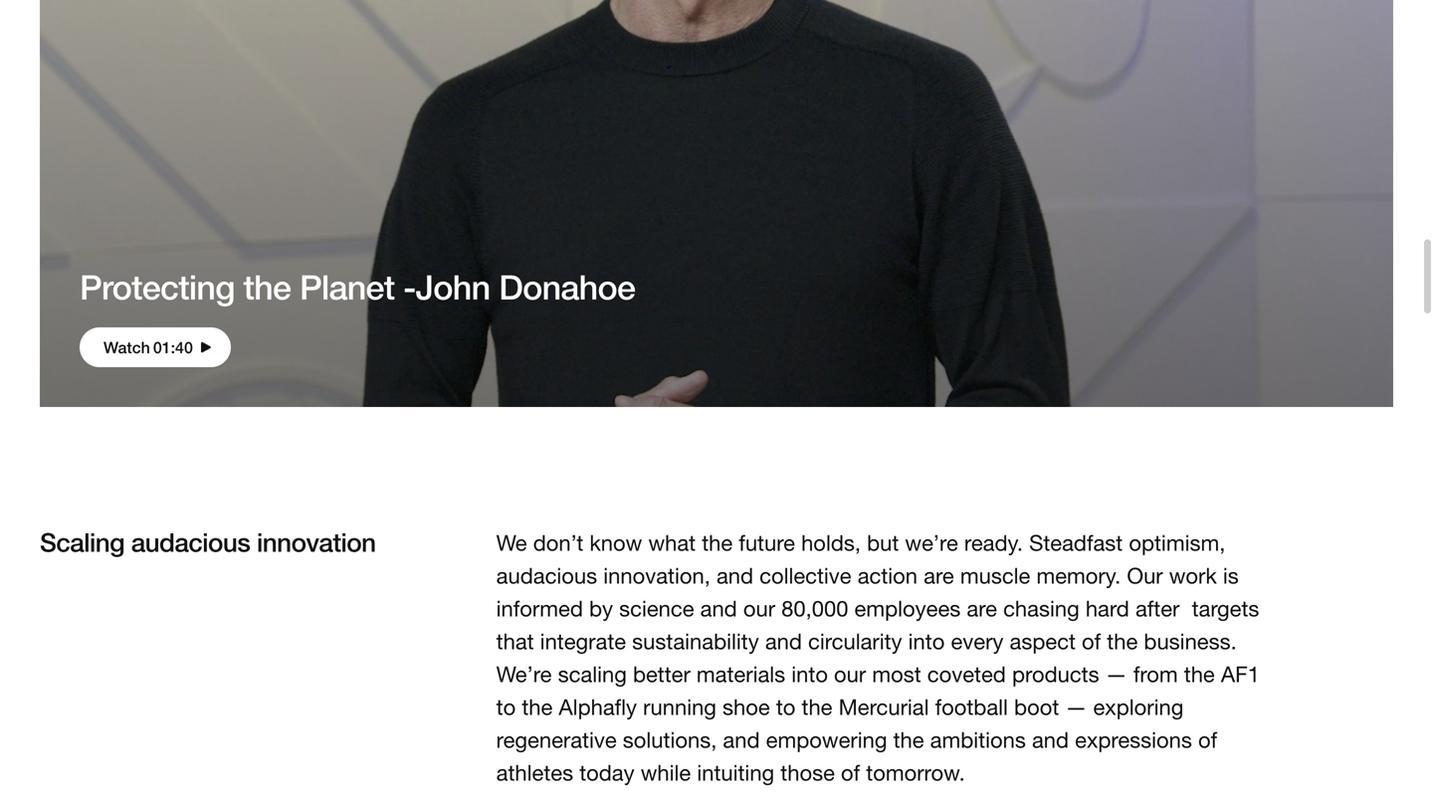 Task type: vqa. For each thing, say whether or not it's contained in the screenshot.
'Donahoe'
yes



Task type: locate. For each thing, give the bounding box(es) containing it.
to right shoe on the bottom right
[[776, 694, 796, 720]]

the down we're
[[522, 694, 553, 720]]

optimism,
[[1129, 530, 1226, 555]]

are down "we're"
[[924, 563, 954, 588]]

integrate
[[540, 628, 626, 654]]

our
[[1127, 563, 1163, 588]]

steadfast
[[1029, 530, 1123, 555]]

watch 01:40
[[104, 338, 193, 357]]

of
[[1082, 628, 1101, 654], [1198, 727, 1217, 752], [841, 760, 860, 785]]

mercurial
[[839, 694, 929, 720]]

scaling audacious innovation
[[40, 526, 376, 557]]

1 horizontal spatial our
[[834, 661, 866, 687]]

regenerative
[[496, 727, 617, 752]]

our down circularity
[[834, 661, 866, 687]]

01:40
[[153, 338, 193, 357]]

into
[[908, 628, 945, 654], [792, 661, 828, 687]]

1 vertical spatial into
[[792, 661, 828, 687]]

circularity
[[808, 628, 902, 654]]

the down business.
[[1184, 661, 1215, 687]]

action
[[858, 563, 918, 588]]

the left planet
[[243, 267, 291, 307]]

1 vertical spatial —
[[1065, 694, 1087, 720]]

0 vertical spatial audacious
[[131, 526, 250, 557]]

1 horizontal spatial —
[[1106, 661, 1127, 687]]

—
[[1106, 661, 1127, 687], [1065, 694, 1087, 720]]

0 horizontal spatial our
[[743, 596, 775, 621]]

2 horizontal spatial of
[[1198, 727, 1217, 752]]

0 vertical spatial are
[[924, 563, 954, 588]]

1 horizontal spatial audacious
[[496, 563, 597, 588]]

and down 80,000
[[765, 628, 802, 654]]

work
[[1169, 563, 1217, 588]]

shoe
[[723, 694, 770, 720]]

1 vertical spatial are
[[967, 596, 997, 621]]

the up tomorrow.
[[893, 727, 924, 752]]

are
[[924, 563, 954, 588], [967, 596, 997, 621]]

our
[[743, 596, 775, 621], [834, 661, 866, 687]]

80,000
[[781, 596, 848, 621]]

1 vertical spatial audacious
[[496, 563, 597, 588]]

the
[[243, 267, 291, 307], [702, 530, 733, 555], [1107, 628, 1138, 654], [1184, 661, 1215, 687], [522, 694, 553, 720], [802, 694, 833, 720], [893, 727, 924, 752]]

of down hard
[[1082, 628, 1101, 654]]

products
[[1012, 661, 1099, 687]]

0 vertical spatial into
[[908, 628, 945, 654]]

are up every
[[967, 596, 997, 621]]

sustainability
[[632, 628, 759, 654]]

we're
[[496, 661, 552, 687]]

1 horizontal spatial into
[[908, 628, 945, 654]]

0 horizontal spatial —
[[1065, 694, 1087, 720]]

0 vertical spatial of
[[1082, 628, 1101, 654]]

of right the expressions
[[1198, 727, 1217, 752]]

0 horizontal spatial to
[[496, 694, 516, 720]]

every
[[951, 628, 1004, 654]]

we're
[[905, 530, 958, 555]]

into down employees
[[908, 628, 945, 654]]

into down circularity
[[792, 661, 828, 687]]

0 horizontal spatial are
[[924, 563, 954, 588]]

to down we're
[[496, 694, 516, 720]]

what
[[648, 530, 696, 555]]

exploring
[[1093, 694, 1184, 720]]

protecting
[[80, 267, 235, 307]]

business.
[[1144, 628, 1237, 654]]

boot
[[1014, 694, 1059, 720]]

and
[[717, 563, 754, 588], [700, 596, 737, 621], [765, 628, 802, 654], [723, 727, 760, 752], [1032, 727, 1069, 752]]

— left from
[[1106, 661, 1127, 687]]

— down products
[[1065, 694, 1087, 720]]

1 horizontal spatial to
[[776, 694, 796, 720]]

innovation,
[[603, 563, 710, 588]]

expressions
[[1075, 727, 1192, 752]]

our left 80,000
[[743, 596, 775, 621]]

collective
[[760, 563, 852, 588]]

audacious
[[131, 526, 250, 557], [496, 563, 597, 588]]

to
[[496, 694, 516, 720], [776, 694, 796, 720]]

that
[[496, 628, 534, 654]]

of down empowering
[[841, 760, 860, 785]]

and down the boot
[[1032, 727, 1069, 752]]

0 horizontal spatial audacious
[[131, 526, 250, 557]]

0 horizontal spatial of
[[841, 760, 860, 785]]

while
[[641, 760, 691, 785]]

0 vertical spatial our
[[743, 596, 775, 621]]

af1
[[1221, 661, 1260, 687]]

tomorrow.
[[866, 760, 965, 785]]

muscle
[[960, 563, 1031, 588]]

memory.
[[1037, 563, 1121, 588]]



Task type: describe. For each thing, give the bounding box(es) containing it.
by
[[589, 596, 613, 621]]

football
[[935, 694, 1008, 720]]

-
[[403, 267, 416, 307]]

we don't know what the future holds, but we're ready. steadfast optimism, audacious innovation, and collective action are muscle memory. our work is informed by science and our 80,000 employees are chasing hard after  targets that integrate sustainability and circularity into every aspect of the business. we're scaling better materials into our most coveted products — from the af1 to the alphafly running shoe to the mercurial football boot — exploring regenerative solutions, and empowering the ambitions and expressions of athletes today while intuiting those of tomorrow.
[[496, 530, 1260, 785]]

from
[[1133, 661, 1178, 687]]

intuiting
[[697, 760, 775, 785]]

0 vertical spatial —
[[1106, 661, 1127, 687]]

know
[[590, 530, 642, 555]]

future
[[739, 530, 795, 555]]

coveted
[[927, 661, 1006, 687]]

most
[[872, 661, 921, 687]]

protecting the planet -john donahoe
[[80, 267, 635, 307]]

the right what
[[702, 530, 733, 555]]

athletes
[[496, 760, 573, 785]]

watch
[[104, 338, 150, 357]]

employees
[[855, 596, 961, 621]]

science
[[619, 596, 694, 621]]

after
[[1136, 596, 1180, 621]]

1 to from the left
[[496, 694, 516, 720]]

planet
[[300, 267, 395, 307]]

solutions,
[[623, 727, 717, 752]]

and down future
[[717, 563, 754, 588]]

scaling
[[558, 661, 627, 687]]

ambitions
[[930, 727, 1026, 752]]

alphafly
[[559, 694, 637, 720]]

0 horizontal spatial into
[[792, 661, 828, 687]]

chasing
[[1003, 596, 1080, 621]]

empowering
[[766, 727, 887, 752]]

informed
[[496, 596, 583, 621]]

donahoe
[[499, 267, 635, 307]]

hard
[[1086, 596, 1130, 621]]

materials
[[697, 661, 785, 687]]

the up empowering
[[802, 694, 833, 720]]

scaling
[[40, 526, 124, 557]]

holds,
[[801, 530, 861, 555]]

is
[[1223, 563, 1239, 588]]

running
[[643, 694, 717, 720]]

better
[[633, 661, 691, 687]]

the down hard
[[1107, 628, 1138, 654]]

ready.
[[964, 530, 1023, 555]]

and up sustainability
[[700, 596, 737, 621]]

2 vertical spatial of
[[841, 760, 860, 785]]

1 horizontal spatial of
[[1082, 628, 1101, 654]]

fy22 impact protectingtheplanet nike john donahoe edited script v4 102921dn01 poster image
[[40, 0, 1393, 407]]

innovation
[[257, 526, 376, 557]]

don't
[[533, 530, 584, 555]]

1 vertical spatial of
[[1198, 727, 1217, 752]]

we
[[496, 530, 527, 555]]

audacious inside we don't know what the future holds, but we're ready. steadfast optimism, audacious innovation, and collective action are muscle memory. our work is informed by science and our 80,000 employees are chasing hard after  targets that integrate sustainability and circularity into every aspect of the business. we're scaling better materials into our most coveted products — from the af1 to the alphafly running shoe to the mercurial football boot — exploring regenerative solutions, and empowering the ambitions and expressions of athletes today while intuiting those of tomorrow.
[[496, 563, 597, 588]]

1 horizontal spatial are
[[967, 596, 997, 621]]

2 to from the left
[[776, 694, 796, 720]]

today
[[579, 760, 635, 785]]

aspect
[[1010, 628, 1076, 654]]

john
[[416, 267, 490, 307]]

those
[[781, 760, 835, 785]]

and down shoe on the bottom right
[[723, 727, 760, 752]]

but
[[867, 530, 899, 555]]

1 vertical spatial our
[[834, 661, 866, 687]]



